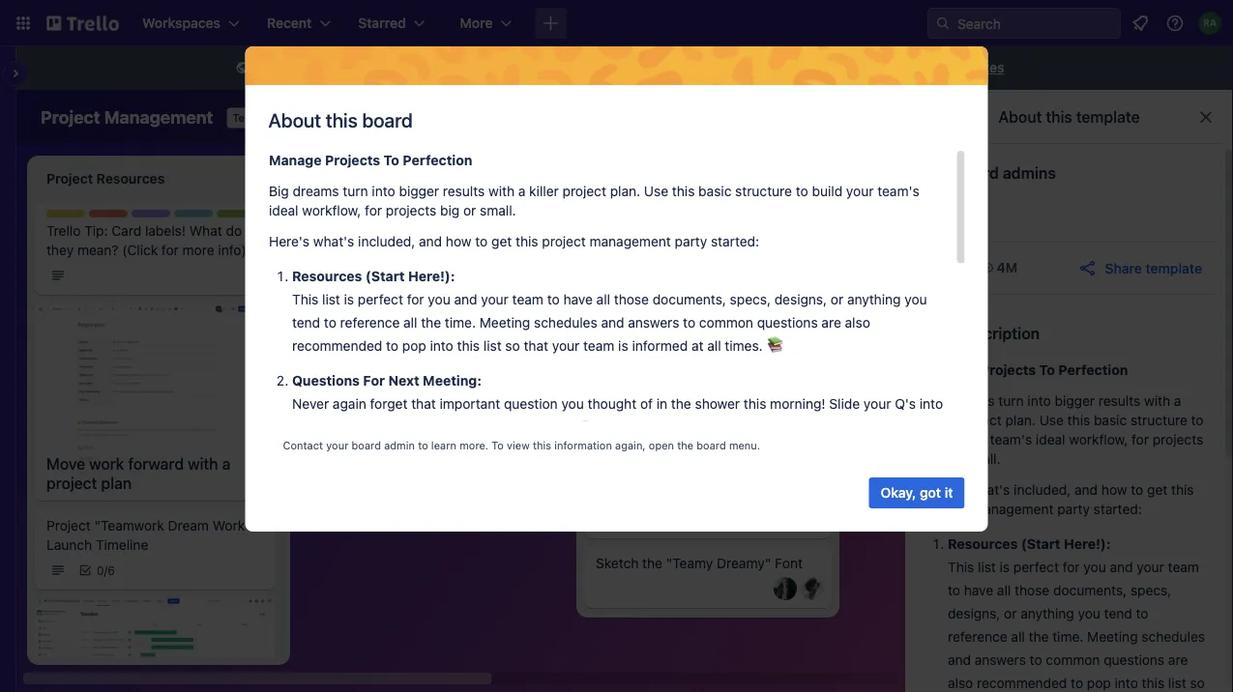 Task type: vqa. For each thing, say whether or not it's contained in the screenshot.
RESOURCES in Resources (Start Here!): This list is perfect for you and your team to have all those documents, specs, designs, or anything you tend to reference all the time. Meeting schedules and answers to common questions are also recommended to pop into this li
yes



Task type: describe. For each thing, give the bounding box(es) containing it.
board left from
[[695, 59, 732, 75]]

basic for description
[[1094, 413, 1127, 428]]

handy inside questions for next meeting: never again forget that important question you thought of in the shower this morning! slide your q's into this handy list so your team keeps on flowing. 🌊
[[318, 419, 356, 435]]

open
[[649, 440, 674, 452]]

or inside the "resources (start here!): this list is perfect for you and your team to have all those documents, specs, designs, or anything you tend to reference all the time. meeting schedules and answers to common questions are also recommended to pop into this li"
[[1004, 606, 1017, 622]]

priority
[[89, 211, 130, 224]]

is inside trello tip: this is where assigned tasks live so that your team can see who's working on what and when it's due.
[[691, 223, 701, 239]]

"teamy
[[666, 556, 713, 572]]

resources (start here!): this list is perfect for you and your team to have all those documents, specs, designs, or anything you tend to reference all the time. meeting schedules and answers to common questions are also recommended to pop into this li
[[948, 536, 1205, 693]]

to inside who's the best person to fix my html snag?
[[466, 304, 478, 320]]

to inside how can i get access to the super secret document?
[[457, 393, 470, 409]]

q's inside questions for next meeting: never again forget that important question you thought of in the shower this morning! slide your q's into this handy list so your team keeps on flowing. 🌊
[[894, 396, 916, 412]]

trello tip: this is where assigned tasks live so that your team can see who's working on what and when it's due. link
[[596, 221, 820, 299]]

killer for description
[[925, 413, 954, 428]]

are for resources (start here!): this list is perfect for you and your team to have all those documents, specs, designs, or anything you tend to reference all the time. meeting schedules and answers to common questions are also recommended to pop into this li
[[1168, 652, 1188, 668]]

who's
[[596, 262, 633, 278]]

1 horizontal spatial brooke (brooke94205718) image
[[801, 508, 824, 531]]

share template
[[1105, 260, 1202, 276]]

0 / 6
[[97, 564, 115, 577]]

it
[[945, 485, 953, 501]]

(click
[[122, 242, 158, 258]]

edit email drafts link
[[596, 403, 820, 423]]

team inside the "resources (start here!): this list is perfect for you and your team to have all those documents, specs, designs, or anything you tend to reference all the time. meeting schedules and answers to common questions are also recommended to pop into this li"
[[1168, 560, 1199, 575]]

priority design team
[[89, 211, 204, 224]]

1 horizontal spatial color: purple, title: "design team" element
[[596, 322, 668, 337]]

the inside the "resources (start here!): this list is perfect for you and your team to have all those documents, specs, designs, or anything you tend to reference all the time. meeting schedules and answers to common questions are also recommended to pop into this li"
[[1029, 629, 1049, 645]]

when
[[769, 262, 803, 278]]

more.
[[460, 440, 489, 452]]

public
[[311, 59, 349, 75]]

fix
[[482, 304, 497, 320]]

this inside resources (start here!): this list is perfect for you and your team to have all those documents, specs, designs, or anything you tend to reference all the time. meeting schedules and answers to common questions are also recommended to pop into this list so that your team is informed at all times. 📚
[[457, 338, 479, 354]]

questions for resources (start here!): this list is perfect for you and your team to have all those documents, specs, designs, or anything you tend to reference all the time. meeting schedules and answers to common questions are also recommended to pop into this li
[[1104, 652, 1165, 668]]

templates
[[941, 59, 1004, 75]]

create
[[648, 59, 691, 75]]

common for resources (start here!): this list is perfect for you and your team to have all those documents, specs, designs, or anything you tend to reference all the time. meeting schedules and answers to common questions are also recommended to pop into this li
[[1046, 652, 1100, 668]]

trello tip: 💬for those in-between tasks that are almost done but also awaiting one last step. link
[[870, 221, 1095, 280]]

team inside design team sketch site banner
[[638, 323, 668, 337]]

ideal for description
[[1036, 432, 1065, 448]]

questions for resources (start here!): this list is perfect for you and your team to have all those documents, specs, designs, or anything you tend to reference all the time. meeting schedules and answers to common questions are also recommended to pop into this list so that your team is informed at all times. 📚
[[757, 315, 817, 331]]

turn for description
[[999, 393, 1024, 409]]

project down it
[[925, 502, 969, 517]]

0
[[97, 564, 104, 577]]

resources for resources (start here!): this list is perfect for you and your team to have all those documents, specs, designs, or anything you tend to reference all the time. meeting schedules and answers to common questions are also recommended to pop into this list so that your team is informed at all times. 📚
[[292, 268, 362, 284]]

meeting for this list is perfect for you and your team to have all those documents, specs, designs, or anything you tend to reference all the time. meeting schedules and answers to common questions are also recommended to pop into this list so that your team is informed at all times. 📚
[[479, 315, 530, 331]]

done
[[1004, 242, 1036, 258]]

info)
[[218, 242, 246, 258]]

perfection for about this board
[[402, 152, 472, 168]]

edit
[[596, 405, 620, 421]]

to for about this board
[[383, 152, 399, 168]]

big for about this board
[[440, 203, 459, 219]]

manage projects to perfection for description
[[925, 362, 1128, 378]]

are for resources (start here!): this list is perfect for you and your team to have all those documents, specs, designs, or anything you tend to reference all the time. meeting schedules and answers to common questions are also recommended to pop into this list so that your team is informed at all times. 📚
[[821, 315, 841, 331]]

next
[[388, 373, 419, 389]]

again
[[332, 396, 366, 412]]

0 vertical spatial javier (javier85303346) image
[[837, 103, 864, 131]]

halp
[[217, 211, 242, 224]]

that inside resources (start here!): this list is perfect for you and your team to have all those documents, specs, designs, or anything you tend to reference all the time. meeting schedules and answers to common questions are also recommended to pop into this list so that your team is informed at all times. 📚
[[523, 338, 548, 354]]

perfect for this list is perfect for you and your team to have all those documents, specs, designs, or anything you tend to reference all the time. meeting schedules and answers to common questions are also recommended to pop into this li
[[1014, 560, 1059, 575]]

shower
[[695, 396, 740, 412]]

reference for resources (start here!): this list is perfect for you and your team to have all those documents, specs, designs, or anything you tend to reference all the time. meeting schedules and answers to common questions are also recommended to pop into this list so that your team is informed at all times. 📚
[[340, 315, 399, 331]]

super
[[497, 393, 533, 409]]

contact your board admin to learn more. to view this information again, open the board menu.
[[283, 440, 760, 452]]

one
[[926, 262, 949, 278]]

okay,
[[881, 485, 916, 501]]

how can i get access to the super secret document? link
[[321, 392, 546, 430]]

color: yellow, title: "copy request" element
[[46, 210, 85, 218]]

important
[[439, 396, 500, 412]]

0 vertical spatial brooke (brooke94205718) image
[[736, 103, 763, 131]]

snag?
[[362, 324, 399, 339]]

answers for resources (start here!): this list is perfect for you and your team to have all those documents, specs, designs, or anything you tend to reference all the time. meeting schedules and answers to common questions are also recommended to pop into this li
[[975, 652, 1026, 668]]

who's
[[321, 304, 361, 320]]

schedules for this list is perfect for you and your team to have all those documents, specs, designs, or anything you tend to reference all the time. meeting schedules and answers to common questions are also recommended to pop into this li
[[1142, 629, 1205, 645]]

view
[[507, 440, 530, 452]]

recommended for this list is perfect for you and your team to have all those documents, specs, designs, or anything you tend to reference all the time. meeting schedules and answers to common questions are also recommended to pop into this list so that your team is informed at all times. 📚
[[292, 338, 382, 354]]

management for description
[[972, 502, 1054, 517]]

manage for description
[[925, 362, 977, 378]]

html
[[321, 324, 359, 339]]

project down social media assets link
[[958, 413, 1002, 428]]

into inside the "resources (start here!): this list is perfect for you and your team to have all those documents, specs, designs, or anything you tend to reference all the time. meeting schedules and answers to common questions are also recommended to pop into this li"
[[1115, 676, 1138, 692]]

1 vertical spatial chris (chris42642663) image
[[801, 427, 824, 450]]

documents, for this list is perfect for you and your team to have all those documents, specs, designs, or anything you tend to reference all the time. meeting schedules and answers to common questions are also recommended to pop into this list so that your team is informed at all times. 📚
[[652, 292, 726, 308]]

6
[[108, 564, 115, 577]]

have for this list is perfect for you and your team to have all those documents, specs, designs, or anything you tend to reference all the time. meeting schedules and answers to common questions are also recommended to pop into this li
[[964, 583, 993, 599]]

recommended for this list is perfect for you and your team to have all those documents, specs, designs, or anything you tend to reference all the time. meeting schedules and answers to common questions are also recommended to pop into this li
[[977, 676, 1067, 692]]

project left the live
[[541, 234, 585, 250]]

of
[[640, 396, 652, 412]]

team inside trello tip: this is where assigned tasks live so that your team can see who's working on what and when it's due.
[[735, 242, 766, 258]]

2 vertical spatial to
[[492, 440, 504, 452]]

here's what's included, and how to get this project management party started: for description
[[925, 482, 1194, 517]]

small. for description
[[964, 451, 1001, 467]]

0 horizontal spatial design
[[132, 211, 170, 224]]

tip for trello
[[355, 211, 373, 224]]

your inside trello tip: this is where assigned tasks live so that your team can see who's working on what and when it's due.
[[704, 242, 731, 258]]

about this template
[[999, 108, 1140, 126]]

1 color: sky, title: "trello tip" element from the left
[[174, 210, 226, 224]]

social media assets link
[[870, 384, 1095, 403]]

legal review
[[870, 304, 948, 320]]

pop for this list is perfect for you and your team to have all those documents, specs, designs, or anything you tend to reference all the time. meeting schedules and answers to common questions are also recommended to pop into this li
[[1087, 676, 1111, 692]]

workflow, for description
[[1069, 432, 1128, 448]]

the inside who's the best person to fix my html snag?
[[364, 304, 384, 320]]

so inside resources (start here!): this list is perfect for you and your team to have all those documents, specs, designs, or anything you tend to reference all the time. meeting schedules and answers to common questions are also recommended to pop into this list so that your team is informed at all times. 📚
[[505, 338, 520, 354]]

it's
[[596, 281, 615, 297]]

share template button
[[1078, 258, 1202, 279]]

📚
[[766, 338, 780, 354]]

0 vertical spatial chris (chris42642663) image
[[786, 103, 813, 131]]

get inside how can i get access to the super secret document?
[[386, 393, 406, 409]]

trello for trello tip: this is where assigned tasks live so that your team can see who's working on what and when it's due.
[[596, 223, 630, 239]]

on right anyone
[[481, 59, 496, 75]]

create board from template
[[648, 59, 826, 75]]

questions for next meeting: never again forget that important question you thought of in the shower this morning! slide your q's into this handy list so your team keeps on flowing. 🌊
[[292, 373, 943, 435]]

who's the best person to fix my html snag?
[[321, 304, 519, 339]]

is inside the "resources (start here!): this list is perfect for you and your team to have all those documents, specs, designs, or anything you tend to reference all the time. meeting schedules and answers to common questions are also recommended to pop into this li"
[[1000, 560, 1010, 575]]

list inside trello tip trello tip: 🌊slide your q's into this handy list so your team keeps on flowing.
[[363, 242, 381, 258]]

drafts
[[660, 405, 697, 421]]

sketch inside design team sketch site banner
[[596, 335, 639, 351]]

what
[[189, 223, 222, 239]]

public image
[[336, 109, 352, 125]]

the inside resources (start here!): this list is perfect for you and your team to have all those documents, specs, designs, or anything you tend to reference all the time. meeting schedules and answers to common questions are also recommended to pop into this list so that your team is informed at all times. 📚
[[421, 315, 441, 331]]

a for description
[[1174, 393, 1181, 409]]

trello for trello tip halp
[[174, 211, 205, 224]]

can inside trello tip: this is where assigned tasks live so that your team can see who's working on what and when it's due.
[[770, 242, 793, 258]]

for inside trello tip: card labels! what do they mean? (click for more info)
[[161, 242, 179, 258]]

also for resources (start here!): this list is perfect for you and your team to have all those documents, specs, designs, or anything you tend to reference all the time. meeting schedules and answers to common questions are also recommended to pop into this li
[[948, 676, 973, 692]]

internet
[[524, 59, 572, 75]]

1.7m
[[944, 260, 974, 276]]

1 vertical spatial javier (javier85303346) image
[[774, 427, 797, 450]]

keeps inside questions for next meeting: never again forget that important question you thought of in the shower this morning! slide your q's into this handy list so your team keeps on flowing. 🌊
[[466, 419, 503, 435]]

management for about this board
[[589, 234, 671, 250]]

site
[[642, 335, 665, 351]]

okay, got it button
[[869, 478, 965, 509]]

sketch site banner link
[[596, 334, 820, 353]]

flowing. inside trello tip trello tip: 🌊slide your q's into this handy list so your team keeps on flowing.
[[321, 262, 370, 278]]

use for description
[[1039, 413, 1064, 428]]

included, for about this board
[[358, 234, 415, 250]]

manage projects to perfection for about this board
[[268, 152, 472, 168]]

they
[[46, 242, 74, 258]]

team's for description
[[990, 432, 1032, 448]]

ideal for about this board
[[268, 203, 298, 219]]

here!): for resources (start here!): this list is perfect for you and your team to have all those documents, specs, designs, or anything you tend to reference all the time. meeting schedules and answers to common questions are also recommended to pop into this li
[[1064, 536, 1111, 552]]

from
[[736, 59, 766, 75]]

sm image
[[233, 59, 252, 78]]

timeline
[[96, 537, 148, 553]]

to for description
[[1039, 362, 1055, 378]]

edit email drafts
[[596, 405, 697, 421]]

about this board
[[268, 108, 413, 131]]

project "teamwork dream work" launch timeline
[[46, 518, 251, 553]]

okay, got it
[[881, 485, 953, 501]]

back to home image
[[46, 8, 119, 39]]

answers for resources (start here!): this list is perfect for you and your team to have all those documents, specs, designs, or anything you tend to reference all the time. meeting schedules and answers to common questions are also recommended to pop into this list so that your team is informed at all times. 📚
[[628, 315, 679, 331]]

chris (chris42642663) image
[[774, 508, 797, 531]]

resources (start here!): this list is perfect for you and your team to have all those documents, specs, designs, or anything you tend to reference all the time. meeting schedules and answers to common questions are also recommended to pop into this list so that your team is informed at all times. 📚
[[292, 268, 927, 354]]

design inside design team sketch site banner
[[596, 323, 635, 337]]

board right public icon
[[362, 108, 413, 131]]

i
[[379, 393, 382, 409]]

menu.
[[729, 440, 760, 452]]

trello tip: card labels! what do they mean? (click for more info)
[[46, 223, 246, 258]]

on inside trello tip trello tip: 🌊slide your q's into this handy list so your team keeps on flowing.
[[510, 242, 526, 258]]

you inside questions for next meeting: never again forget that important question you thought of in the shower this morning! slide your q's into this handy list so your team keeps on flowing. 🌊
[[561, 396, 584, 412]]

explore
[[853, 59, 901, 75]]

here's for about this board
[[268, 234, 309, 250]]

where
[[705, 223, 743, 239]]

0 vertical spatial a
[[300, 59, 307, 75]]

trello for trello tip: card labels! what do they mean? (click for more info)
[[46, 223, 81, 239]]

due.
[[618, 281, 646, 297]]

between
[[1029, 223, 1083, 239]]

management
[[104, 106, 213, 127]]

project "teamwork dream work" launch timeline link
[[46, 516, 263, 555]]

social media assets
[[870, 385, 994, 401]]

this inside resources (start here!): this list is perfect for you and your team to have all those documents, specs, designs, or anything you tend to reference all the time. meeting schedules and answers to common questions are also recommended to pop into this list so that your team is informed at all times. 📚
[[292, 292, 318, 308]]

see
[[796, 242, 818, 258]]

this inside trello tip trello tip: 🌊slide your q's into this handy list so your team keeps on flowing.
[[517, 223, 540, 239]]

small. for about this board
[[479, 203, 516, 219]]

color: red, title: "priority" element
[[89, 210, 130, 224]]

with for about this board
[[488, 183, 514, 199]]

have for this list is perfect for you and your team to have all those documents, specs, designs, or anything you tend to reference all the time. meeting schedules and answers to common questions are also recommended to pop into this list so that your team is informed at all times. 📚
[[563, 292, 592, 308]]

step.
[[978, 262, 1009, 278]]

board down edit email drafts link on the bottom of page
[[697, 440, 726, 452]]

0 vertical spatial janelle (janelle549) image
[[811, 103, 839, 131]]

how
[[321, 393, 349, 409]]

assets
[[953, 385, 994, 401]]

flowing. inside questions for next meeting: never again forget that important question you thought of in the shower this morning! slide your q's into this handy list so your team keeps on flowing. 🌊
[[526, 419, 575, 435]]

a for about this board
[[518, 183, 525, 199]]

so inside trello tip trello tip: 🌊slide your q's into this handy list so your team keeps on flowing.
[[385, 242, 400, 258]]

slide
[[829, 396, 860, 412]]

reference for resources (start here!): this list is perfect for you and your team to have all those documents, specs, designs, or anything you tend to reference all the time. meeting schedules and answers to common questions are also recommended to pop into this li
[[948, 629, 1008, 645]]

so inside trello tip: this is where assigned tasks live so that your team can see who's working on what and when it's due.
[[657, 242, 672, 258]]

big for about this board
[[268, 183, 288, 199]]

thought
[[587, 396, 636, 412]]

time. for resources (start here!): this list is perfect for you and your team to have all those documents, specs, designs, or anything you tend to reference all the time. meeting schedules and answers to common questions are also recommended to pop into this list so that your team is informed at all times. 📚
[[444, 315, 475, 331]]

assigned
[[747, 223, 802, 239]]

big for description
[[925, 451, 944, 467]]

0 horizontal spatial team
[[173, 211, 204, 224]]

q's inside trello tip trello tip: 🌊slide your q's into this handy list so your team keeps on flowing.
[[465, 223, 486, 239]]

1 vertical spatial janelle (janelle549) image
[[801, 577, 824, 601]]

live
[[632, 242, 653, 258]]

anything for this list is perfect for you and your team to have all those documents, specs, designs, or anything you tend to reference all the time. meeting schedules and answers to common questions are also recommended to pop into this list so that your team is informed at all times. 📚
[[847, 292, 900, 308]]

those for resources (start here!): this list is perfect for you and your team to have all those documents, specs, designs, or anything you tend to reference all the time. meeting schedules and answers to common questions are also recommended to pop into this list so that your team is informed at all times. 📚
[[613, 292, 648, 308]]



Task type: locate. For each thing, give the bounding box(es) containing it.
1 vertical spatial perfection
[[1059, 362, 1128, 378]]

meeting:
[[422, 373, 481, 389]]

caity (caity) image
[[761, 103, 788, 131]]

workflow, for about this board
[[302, 203, 361, 219]]

so down my
[[505, 338, 520, 354]]

0 horizontal spatial turn
[[342, 183, 368, 199]]

manage down star or unstar board icon
[[268, 152, 321, 168]]

answers inside resources (start here!): this list is perfect for you and your team to have all those documents, specs, designs, or anything you tend to reference all the time. meeting schedules and answers to common questions are also recommended to pop into this list so that your team is informed at all times. 📚
[[628, 315, 679, 331]]

tip for halp
[[208, 211, 226, 224]]

project management
[[41, 106, 213, 127]]

documents, inside the "resources (start here!): this list is perfect for you and your team to have all those documents, specs, designs, or anything you tend to reference all the time. meeting schedules and answers to common questions are also recommended to pop into this li"
[[1053, 583, 1127, 599]]

what's for description
[[969, 482, 1010, 498]]

turn for about this board
[[342, 183, 368, 199]]

and inside trello tip: this is where assigned tasks live so that your team can see who's working on what and when it's due.
[[742, 262, 766, 278]]

resources inside the "resources (start here!): this list is perfect for you and your team to have all those documents, specs, designs, or anything you tend to reference all the time. meeting schedules and answers to common questions are also recommended to pop into this li"
[[948, 536, 1018, 552]]

tip: for trello tip: 💬for those in-between tasks that are almost done but also awaiting one last step.
[[908, 223, 932, 239]]

more
[[904, 59, 937, 75], [182, 242, 214, 258]]

q's right slide
[[894, 396, 916, 412]]

(start for resources (start here!): this list is perfect for you and your team to have all those documents, specs, designs, or anything you tend to reference all the time. meeting schedules and answers to common questions are also recommended to pop into this list so that your team is informed at all times. 📚
[[365, 268, 404, 284]]

3 tip: from the left
[[634, 223, 657, 239]]

schedules inside the "resources (start here!): this list is perfect for you and your team to have all those documents, specs, designs, or anything you tend to reference all the time. meeting schedules and answers to common questions are also recommended to pop into this li"
[[1142, 629, 1205, 645]]

(start for resources (start here!): this list is perfect for you and your team to have all those documents, specs, designs, or anything you tend to reference all the time. meeting schedules and answers to common questions are also recommended to pop into this li
[[1021, 536, 1061, 552]]

is
[[286, 59, 296, 75], [691, 223, 701, 239], [343, 292, 354, 308], [618, 338, 628, 354], [1000, 560, 1010, 575]]

that up one
[[907, 242, 932, 258]]

questions
[[757, 315, 817, 331], [1104, 652, 1165, 668]]

manage projects to perfection down about this board
[[268, 152, 472, 168]]

1 horizontal spatial also
[[948, 676, 973, 692]]

big up 'got'
[[925, 451, 944, 467]]

project inside board name text field
[[41, 106, 100, 127]]

0 vertical spatial bigger
[[399, 183, 439, 199]]

into inside questions for next meeting: never again forget that important question you thought of in the shower this morning! slide your q's into this handy list so your team keeps on flowing. 🌊
[[919, 396, 943, 412]]

common inside the "resources (start here!): this list is perfect for you and your team to have all those documents, specs, designs, or anything you tend to reference all the time. meeting schedules and answers to common questions are also recommended to pop into this li"
[[1046, 652, 1100, 668]]

trello inside trello tip: card labels! what do they mean? (click for more info)
[[46, 223, 81, 239]]

template
[[233, 112, 280, 124]]

have inside resources (start here!): this list is perfect for you and your team to have all those documents, specs, designs, or anything you tend to reference all the time. meeting schedules and answers to common questions are also recommended to pop into this list so that your team is informed at all times. 📚
[[563, 292, 592, 308]]

those inside the "resources (start here!): this list is perfect for you and your team to have all those documents, specs, designs, or anything you tend to reference all the time. meeting schedules and answers to common questions are also recommended to pop into this li"
[[1015, 583, 1050, 599]]

board inside 'button'
[[396, 109, 434, 125]]

also inside the trello tip: 💬for those in-between tasks that are almost done but also awaiting one last step.
[[1064, 242, 1089, 258]]

0 horizontal spatial color: purple, title: "design team" element
[[132, 210, 204, 224]]

projects for about this board
[[385, 203, 436, 219]]

project left management
[[41, 106, 100, 127]]

schedules for this list is perfect for you and your team to have all those documents, specs, designs, or anything you tend to reference all the time. meeting schedules and answers to common questions are also recommended to pop into this list so that your team is informed at all times. 📚
[[533, 315, 597, 331]]

0 horizontal spatial perfection
[[402, 152, 472, 168]]

project for project "teamwork dream work" launch timeline
[[46, 518, 91, 534]]

star or unstar board image
[[302, 109, 317, 125]]

2 tasks from the left
[[870, 242, 903, 258]]

documents, for this list is perfect for you and your team to have all those documents, specs, designs, or anything you tend to reference all the time. meeting schedules and answers to common questions are also recommended to pop into this li
[[1053, 583, 1127, 599]]

workflow,
[[302, 203, 361, 219], [1069, 432, 1128, 448]]

dreams down star or unstar board icon
[[292, 183, 339, 199]]

build for about this board
[[812, 183, 842, 199]]

social
[[870, 385, 908, 401]]

1 horizontal spatial more
[[904, 59, 937, 75]]

big
[[268, 183, 288, 199], [925, 393, 945, 409]]

resources up who's
[[292, 268, 362, 284]]

build up see
[[812, 183, 842, 199]]

meeting inside resources (start here!): this list is perfect for you and your team to have all those documents, specs, designs, or anything you tend to reference all the time. meeting schedules and answers to common questions are also recommended to pop into this list so that your team is informed at all times. 📚
[[479, 315, 530, 331]]

1 vertical spatial included,
[[1014, 482, 1071, 498]]

1 horizontal spatial get
[[491, 234, 511, 250]]

on left what at top
[[689, 262, 705, 278]]

handy down again
[[318, 419, 356, 435]]

team's
[[877, 183, 919, 199], [990, 432, 1032, 448]]

plan. for about this board
[[610, 183, 640, 199]]

brooke (brooke94205718) image down from
[[736, 103, 763, 131]]

color: lime, title: "halp" element
[[217, 210, 255, 224]]

big dreams turn into bigger results with a killer project plan. use this basic structure to build your team's ideal workflow, for projects big or small. for about this board
[[268, 183, 919, 219]]

this inside the "resources (start here!): this list is perfect for you and your team to have all those documents, specs, designs, or anything you tend to reference all the time. meeting schedules and answers to common questions are also recommended to pop into this li"
[[1142, 676, 1165, 692]]

0 horizontal spatial included,
[[358, 234, 415, 250]]

team inside trello tip trello tip: 🌊slide your q's into this handy list so your team keeps on flowing.
[[435, 242, 466, 258]]

plan. down social media assets link
[[1005, 413, 1036, 428]]

1 vertical spatial color: purple, title: "design team" element
[[596, 322, 668, 337]]

design
[[132, 211, 170, 224], [596, 323, 635, 337]]

are inside resources (start here!): this list is perfect for you and your team to have all those documents, specs, designs, or anything you tend to reference all the time. meeting schedules and answers to common questions are also recommended to pop into this list so that your team is informed at all times. 📚
[[821, 315, 841, 331]]

schedules
[[533, 315, 597, 331], [1142, 629, 1205, 645]]

so up admin
[[382, 419, 397, 435]]

tip: left 💬for
[[908, 223, 932, 239]]

do
[[226, 223, 242, 239]]

1 vertical spatial here's
[[925, 482, 965, 498]]

todd (todd05497623) image
[[801, 357, 824, 380]]

how can i get access to the super secret document?
[[321, 393, 533, 428]]

tend inside resources (start here!): this list is perfect for you and your team to have all those documents, specs, designs, or anything you tend to reference all the time. meeting schedules and answers to common questions are also recommended to pop into this list so that your team is informed at all times. 📚
[[292, 315, 320, 331]]

what's right it
[[969, 482, 1010, 498]]

0 horizontal spatial ideal
[[268, 203, 298, 219]]

also inside the "resources (start here!): this list is perfect for you and your team to have all those documents, specs, designs, or anything you tend to reference all the time. meeting schedules and answers to common questions are also recommended to pop into this li"
[[948, 676, 973, 692]]

almost
[[959, 242, 1001, 258]]

q's
[[465, 223, 486, 239], [894, 396, 916, 412]]

flowing. down question
[[526, 419, 575, 435]]

legal review link
[[870, 303, 1095, 322]]

email
[[624, 405, 657, 421]]

1 vertical spatial small.
[[964, 451, 1001, 467]]

tend inside the "resources (start here!): this list is perfect for you and your team to have all those documents, specs, designs, or anything you tend to reference all the time. meeting schedules and answers to common questions are also recommended to pop into this li"
[[1104, 606, 1132, 622]]

0 vertical spatial q's
[[465, 223, 486, 239]]

designs, inside resources (start here!): this list is perfect for you and your team to have all those documents, specs, designs, or anything you tend to reference all the time. meeting schedules and answers to common questions are also recommended to pop into this list so that your team is informed at all times. 📚
[[774, 292, 827, 308]]

access
[[410, 393, 454, 409]]

dreams for about this board
[[292, 183, 339, 199]]

0 horizontal spatial more
[[182, 242, 214, 258]]

0 vertical spatial meeting
[[479, 315, 530, 331]]

1 horizontal spatial perfect
[[1014, 560, 1059, 575]]

started: for description
[[1094, 502, 1142, 517]]

1 horizontal spatial management
[[972, 502, 1054, 517]]

labels!
[[145, 223, 186, 239]]

1 horizontal spatial build
[[925, 432, 955, 448]]

can up when
[[770, 242, 793, 258]]

2 tip: from the left
[[359, 223, 383, 239]]

on up view
[[507, 419, 523, 435]]

for
[[363, 373, 385, 389]]

0 notifications image
[[1129, 12, 1152, 35]]

0 horizontal spatial a
[[300, 59, 307, 75]]

dream
[[168, 518, 209, 534]]

basic
[[698, 183, 731, 199], [1094, 413, 1127, 428]]

0 vertical spatial have
[[563, 292, 592, 308]]

your inside the "resources (start here!): this list is perfect for you and your team to have all those documents, specs, designs, or anything you tend to reference all the time. meeting schedules and answers to common questions are also recommended to pop into this li"
[[1137, 560, 1164, 575]]

1 horizontal spatial recommended
[[977, 676, 1067, 692]]

flowing. up who's
[[321, 262, 370, 278]]

keeps up fix
[[469, 242, 507, 258]]

board
[[396, 109, 434, 125], [956, 164, 999, 182]]

big for description
[[925, 393, 945, 409]]

1 horizontal spatial manage projects to perfection
[[925, 362, 1128, 378]]

recommended inside resources (start here!): this list is perfect for you and your team to have all those documents, specs, designs, or anything you tend to reference all the time. meeting schedules and answers to common questions are also recommended to pop into this list so that your team is informed at all times. 📚
[[292, 338, 382, 354]]

0 horizontal spatial projects
[[325, 152, 380, 168]]

template inside button
[[1146, 260, 1202, 276]]

recommended inside the "resources (start here!): this list is perfect for you and your team to have all those documents, specs, designs, or anything you tend to reference all the time. meeting schedules and answers to common questions are also recommended to pop into this li"
[[977, 676, 1067, 692]]

build down 'social media assets'
[[925, 432, 955, 448]]

1 horizontal spatial workflow,
[[1069, 432, 1128, 448]]

javier (javier85303346) image down morning!
[[774, 427, 797, 450]]

1 vertical spatial party
[[1057, 502, 1090, 517]]

javier (javier85303346) image down explore
[[837, 103, 864, 131]]

manage for about this board
[[268, 152, 321, 168]]

board
[[695, 59, 732, 75], [362, 108, 413, 131], [352, 440, 381, 452], [697, 440, 726, 452]]

trello tip halp
[[174, 211, 242, 224]]

trello inside the trello tip: 💬for those in-between tasks that are almost done but also awaiting one last step.
[[870, 223, 905, 239]]

but
[[1039, 242, 1060, 258]]

1 horizontal spatial bigger
[[1055, 393, 1095, 409]]

0 vertical spatial documents,
[[652, 292, 726, 308]]

1 vertical spatial have
[[964, 583, 993, 599]]

time. inside the "resources (start here!): this list is perfect for you and your team to have all those documents, specs, designs, or anything you tend to reference all the time. meeting schedules and answers to common questions are also recommended to pop into this li"
[[1053, 629, 1084, 645]]

color: purple, title: "design team" element
[[132, 210, 204, 224], [596, 322, 668, 337]]

1 horizontal spatial big
[[925, 451, 944, 467]]

4 tip: from the left
[[908, 223, 932, 239]]

0 vertical spatial questions
[[757, 315, 817, 331]]

about left public icon
[[268, 108, 321, 131]]

meeting for this list is perfect for you and your team to have all those documents, specs, designs, or anything you tend to reference all the time. meeting schedules and answers to common questions are also recommended to pop into this li
[[1087, 629, 1138, 645]]

team left halp
[[173, 211, 204, 224]]

primary element
[[0, 0, 1233, 46]]

2 tip from the left
[[355, 211, 373, 224]]

stephen (stephen11674280) image
[[774, 577, 797, 601]]

board for board admins
[[956, 164, 999, 182]]

trello for trello tip trello tip: 🌊slide your q's into this handy list so your team keeps on flowing.
[[321, 211, 352, 224]]

schedules inside resources (start here!): this list is perfect for you and your team to have all those documents, specs, designs, or anything you tend to reference all the time. meeting schedules and answers to common questions are also recommended to pop into this list so that your team is informed at all times. 📚
[[533, 315, 597, 331]]

this up working
[[661, 223, 687, 239]]

open information menu image
[[1165, 14, 1185, 33]]

the
[[500, 59, 520, 75], [364, 304, 384, 320], [421, 315, 441, 331], [473, 393, 494, 409], [671, 396, 691, 412], [677, 440, 694, 452], [642, 556, 663, 572], [1029, 629, 1049, 645]]

perfection
[[402, 152, 472, 168], [1059, 362, 1128, 378]]

anything inside resources (start here!): this list is perfect for you and your team to have all those documents, specs, designs, or anything you tend to reference all the time. meeting schedules and answers to common questions are also recommended to pop into this list so that your team is informed at all times. 📚
[[847, 292, 900, 308]]

sketch left ""teamy"
[[596, 556, 639, 572]]

janelle (janelle549) image right caity (caity) 'icon'
[[811, 103, 839, 131]]

more right explore
[[904, 59, 937, 75]]

this inside the "resources (start here!): this list is perfect for you and your team to have all those documents, specs, designs, or anything you tend to reference all the time. meeting schedules and answers to common questions are also recommended to pop into this li"
[[948, 560, 974, 575]]

also for resources (start here!): this list is perfect for you and your team to have all those documents, specs, designs, or anything you tend to reference all the time. meeting schedules and answers to common questions are also recommended to pop into this list so that your team is informed at all times. 📚
[[844, 315, 870, 331]]

1 horizontal spatial answers
[[975, 652, 1026, 668]]

contact
[[283, 440, 323, 452]]

1 horizontal spatial how
[[1102, 482, 1127, 498]]

sketch
[[596, 335, 639, 351], [596, 556, 639, 572]]

dreams for description
[[948, 393, 995, 409]]

tip: for trello tip: this is where assigned tasks live so that your team can see who's working on what and when it's due.
[[634, 223, 657, 239]]

💬for
[[936, 223, 970, 239]]

bigger
[[399, 183, 439, 199], [1055, 393, 1095, 409]]

1 vertical spatial team's
[[990, 432, 1032, 448]]

perfect inside resources (start here!): this list is perfect for you and your team to have all those documents, specs, designs, or anything you tend to reference all the time. meeting schedules and answers to common questions are also recommended to pop into this list so that your team is informed at all times. 📚
[[357, 292, 403, 308]]

1 vertical spatial answers
[[975, 652, 1026, 668]]

to down board 'button'
[[383, 152, 399, 168]]

here's right okay,
[[925, 482, 965, 498]]

Search field
[[951, 9, 1120, 38]]

ideal down social media assets link
[[1036, 432, 1065, 448]]

bigger for description
[[1055, 393, 1095, 409]]

about for about this template
[[999, 108, 1042, 126]]

1 horizontal spatial team's
[[990, 432, 1032, 448]]

0 vertical spatial also
[[1064, 242, 1089, 258]]

resources for resources (start here!): this list is perfect for you and your team to have all those documents, specs, designs, or anything you tend to reference all the time. meeting schedules and answers to common questions are also recommended to pop into this li
[[948, 536, 1018, 552]]

last
[[953, 262, 975, 278]]

or inside resources (start here!): this list is perfect for you and your team to have all those documents, specs, designs, or anything you tend to reference all the time. meeting schedules and answers to common questions are also recommended to pop into this list so that your team is informed at all times. 📚
[[830, 292, 843, 308]]

tasks
[[596, 242, 629, 258], [870, 242, 903, 258]]

projects up social media assets link
[[981, 362, 1036, 378]]

legal
[[870, 304, 904, 320]]

0 horizontal spatial schedules
[[533, 315, 597, 331]]

board for board
[[396, 109, 434, 125]]

on inside trello tip: this is where assigned tasks live so that your team can see who's working on what and when it's due.
[[689, 262, 705, 278]]

specs, for this list is perfect for you and your team to have all those documents, specs, designs, or anything you tend to reference all the time. meeting schedules and answers to common questions are also recommended to pop into this li
[[1131, 583, 1172, 599]]

0 vertical spatial board
[[396, 109, 434, 125]]

results for description
[[1099, 393, 1141, 409]]

designs, for this list is perfect for you and your team to have all those documents, specs, designs, or anything you tend to reference all the time. meeting schedules and answers to common questions are also recommended to pop into this li
[[948, 606, 1000, 622]]

sketch left 'site'
[[596, 335, 639, 351]]

1 vertical spatial those
[[613, 292, 648, 308]]

1 vertical spatial design
[[596, 323, 635, 337]]

tasks up who's
[[596, 242, 629, 258]]

to left view
[[492, 440, 504, 452]]

project up launch on the left bottom of the page
[[46, 518, 91, 534]]

pop for this list is perfect for you and your team to have all those documents, specs, designs, or anything you tend to reference all the time. meeting schedules and answers to common questions are also recommended to pop into this list so that your team is informed at all times. 📚
[[402, 338, 426, 354]]

0 vertical spatial to
[[383, 152, 399, 168]]

board down this is a public template for anyone on the internet to copy.
[[396, 109, 434, 125]]

trello
[[174, 211, 205, 224], [321, 211, 352, 224], [46, 223, 81, 239], [321, 223, 355, 239], [596, 223, 630, 239], [870, 223, 905, 239]]

can inside how can i get access to the super secret document?
[[353, 393, 375, 409]]

build
[[812, 183, 842, 199], [925, 432, 955, 448]]

small. down social media assets link
[[964, 451, 1001, 467]]

color: sky, title: "trello tip" element
[[174, 210, 226, 224], [321, 210, 373, 224]]

0 vertical spatial project
[[41, 106, 100, 127]]

resources down it
[[948, 536, 1018, 552]]

manage up 'social media assets'
[[925, 362, 977, 378]]

0 horizontal spatial anything
[[847, 292, 900, 308]]

those inside resources (start here!): this list is perfect for you and your team to have all those documents, specs, designs, or anything you tend to reference all the time. meeting schedules and answers to common questions are also recommended to pop into this list so that your team is informed at all times. 📚
[[613, 292, 648, 308]]

1 vertical spatial perfect
[[1014, 560, 1059, 575]]

that up working
[[676, 242, 700, 258]]

1 vertical spatial schedules
[[1142, 629, 1205, 645]]

0 vertical spatial build
[[812, 183, 842, 199]]

0 vertical spatial resources
[[292, 268, 362, 284]]

0 horizontal spatial plan.
[[610, 183, 640, 199]]

those inside the trello tip: 💬for those in-between tasks that are almost done but also awaiting one last step.
[[973, 223, 1008, 239]]

tasks inside the trello tip: 💬for those in-between tasks that are almost done but also awaiting one last step.
[[870, 242, 903, 258]]

time. for resources (start here!): this list is perfect for you and your team to have all those documents, specs, designs, or anything you tend to reference all the time. meeting schedules and answers to common questions are also recommended to pop into this li
[[1053, 629, 1084, 645]]

1 horizontal spatial tasks
[[870, 242, 903, 258]]

2 horizontal spatial are
[[1168, 652, 1188, 668]]

tasks for live
[[596, 242, 629, 258]]

1 sketch from the top
[[596, 335, 639, 351]]

tip: up the live
[[634, 223, 657, 239]]

chris (chris42642663) image down morning!
[[801, 427, 824, 450]]

get for about this board
[[491, 234, 511, 250]]

use down social media assets link
[[1039, 413, 1064, 428]]

small.
[[479, 203, 516, 219], [964, 451, 1001, 467]]

0 vertical spatial manage projects to perfection
[[268, 152, 472, 168]]

janelle (janelle549) image
[[811, 103, 839, 131], [801, 577, 824, 601]]

dreamy"
[[717, 556, 771, 572]]

1 horizontal spatial small.
[[964, 451, 1001, 467]]

0 horizontal spatial documents,
[[652, 292, 726, 308]]

the inside how can i get access to the super secret document?
[[473, 393, 494, 409]]

anything inside the "resources (start here!): this list is perfect for you and your team to have all those documents, specs, designs, or anything you tend to reference all the time. meeting schedules and answers to common questions are also recommended to pop into this li"
[[1021, 606, 1074, 622]]

0 vertical spatial projects
[[385, 203, 436, 219]]

board left admins
[[956, 164, 999, 182]]

this inside trello tip: this is where assigned tasks live so that your team can see who's working on what and when it's due.
[[661, 223, 687, 239]]

project for project management
[[41, 106, 100, 127]]

review
[[908, 304, 948, 320]]

big
[[440, 203, 459, 219], [925, 451, 944, 467]]

into inside trello tip trello tip: 🌊slide your q's into this handy list so your team keeps on flowing.
[[490, 223, 514, 239]]

"teamwork
[[94, 518, 164, 534]]

1 horizontal spatial started:
[[1094, 502, 1142, 517]]

tip: up mean?
[[84, 223, 108, 239]]

1 vertical spatial also
[[844, 315, 870, 331]]

javier (javier85303346) image
[[837, 103, 864, 131], [774, 427, 797, 450]]

big dreams turn into bigger results with a killer project plan. use this basic structure to build your team's ideal workflow, for projects big or small. for description
[[925, 393, 1204, 467]]

trello for trello tip: 💬for those in-between tasks that are almost done but also awaiting one last step.
[[870, 223, 905, 239]]

perfect for this list is perfect for you and your team to have all those documents, specs, designs, or anything you tend to reference all the time. meeting schedules and answers to common questions are also recommended to pop into this list so that your team is informed at all times. 📚
[[357, 292, 403, 308]]

1 horizontal spatial a
[[518, 183, 525, 199]]

dreams
[[292, 183, 339, 199], [948, 393, 995, 409]]

on
[[481, 59, 496, 75], [510, 242, 526, 258], [689, 262, 705, 278], [507, 419, 523, 435]]

structure for description
[[1131, 413, 1188, 428]]

janelle (janelle549) image right stephen (stephen11674280) icon
[[801, 577, 824, 601]]

awaiting
[[870, 262, 922, 278]]

1 vertical spatial documents,
[[1053, 583, 1127, 599]]

specs, for this list is perfect for you and your team to have all those documents, specs, designs, or anything you tend to reference all the time. meeting schedules and answers to common questions are also recommended to pop into this list so that your team is informed at all times. 📚
[[729, 292, 770, 308]]

tasks for that
[[870, 242, 903, 258]]

0 horizontal spatial common
[[699, 315, 753, 331]]

secret
[[321, 413, 360, 428]]

killer for about this board
[[529, 183, 558, 199]]

1 horizontal spatial big dreams turn into bigger results with a killer project plan. use this basic structure to build your team's ideal workflow, for projects big or small.
[[925, 393, 1204, 467]]

team's up awaiting
[[877, 183, 919, 199]]

specs, inside the "resources (start here!): this list is perfect for you and your team to have all those documents, specs, designs, or anything you tend to reference all the time. meeting schedules and answers to common questions are also recommended to pop into this li"
[[1131, 583, 1172, 599]]

0 vertical spatial team's
[[877, 183, 919, 199]]

that inside the trello tip: 💬for those in-between tasks that are almost done but also awaiting one last step.
[[907, 242, 932, 258]]

board admins
[[956, 164, 1056, 182]]

included, up best
[[358, 234, 415, 250]]

how for description
[[1102, 482, 1127, 498]]

0 horizontal spatial how
[[445, 234, 471, 250]]

answers
[[628, 315, 679, 331], [975, 652, 1026, 668]]

in-
[[1012, 223, 1029, 239]]

1 tip from the left
[[208, 211, 226, 224]]

2 sketch from the top
[[596, 556, 639, 572]]

1 vertical spatial project
[[46, 518, 91, 534]]

turn right 'assets'
[[999, 393, 1024, 409]]

brooke (brooke94205718) image right chris (chris42642663) icon
[[801, 508, 824, 531]]

trello inside trello tip: this is where assigned tasks live so that your team can see who's working on what and when it's due.
[[596, 223, 630, 239]]

here's right do
[[268, 234, 309, 250]]

1 tasks from the left
[[596, 242, 629, 258]]

(start inside resources (start here!): this list is perfect for you and your team to have all those documents, specs, designs, or anything you tend to reference all the time. meeting schedules and answers to common questions are also recommended to pop into this list so that your team is informed at all times. 📚
[[365, 268, 404, 284]]

0 vertical spatial anything
[[847, 292, 900, 308]]

team up "informed"
[[638, 323, 668, 337]]

are inside the trello tip: 💬for those in-between tasks that are almost done but also awaiting one last step.
[[935, 242, 955, 258]]

included, right it
[[1014, 482, 1071, 498]]

designs, for this list is perfect for you and your team to have all those documents, specs, designs, or anything you tend to reference all the time. meeting schedules and answers to common questions are also recommended to pop into this list so that your team is informed at all times. 📚
[[774, 292, 827, 308]]

information
[[554, 440, 612, 452]]

0 horizontal spatial team's
[[877, 183, 919, 199]]

reference inside resources (start here!): this list is perfect for you and your team to have all those documents, specs, designs, or anything you tend to reference all the time. meeting schedules and answers to common questions are also recommended to pop into this list so that your team is informed at all times. 📚
[[340, 315, 399, 331]]

can left i on the bottom
[[353, 393, 375, 409]]

into
[[371, 183, 395, 199], [490, 223, 514, 239], [429, 338, 453, 354], [1028, 393, 1051, 409], [919, 396, 943, 412], [1115, 676, 1138, 692]]

2 vertical spatial a
[[1174, 393, 1181, 409]]

project inside project "teamwork dream work" launch timeline
[[46, 518, 91, 534]]

1 vertical spatial workflow,
[[1069, 432, 1128, 448]]

about for about this board
[[268, 108, 321, 131]]

1 horizontal spatial included,
[[1014, 482, 1071, 498]]

that inside trello tip: this is where assigned tasks live so that your team can see who's working on what and when it's due.
[[676, 242, 700, 258]]

here!): for resources (start here!): this list is perfect for you and your team to have all those documents, specs, designs, or anything you tend to reference all the time. meeting schedules and answers to common questions are also recommended to pop into this list so that your team is informed at all times. 📚
[[408, 268, 455, 284]]

specs,
[[729, 292, 770, 308], [1131, 583, 1172, 599]]

tip: inside trello tip trello tip: 🌊slide your q's into this handy list so your team keeps on flowing.
[[359, 223, 383, 239]]

share
[[1105, 260, 1142, 276]]

included, for description
[[1014, 482, 1071, 498]]

party for about this board
[[674, 234, 707, 250]]

common inside resources (start here!): this list is perfect for you and your team to have all those documents, specs, designs, or anything you tend to reference all the time. meeting schedules and answers to common questions are also recommended to pop into this list so that your team is informed at all times. 📚
[[699, 315, 753, 331]]

board button
[[364, 102, 467, 133]]

1 horizontal spatial results
[[1099, 393, 1141, 409]]

0 vertical spatial handy
[[321, 242, 359, 258]]

structure
[[735, 183, 792, 199], [1131, 413, 1188, 428]]

admin
[[384, 440, 415, 452]]

0 vertical spatial perfection
[[402, 152, 472, 168]]

1 vertical spatial anything
[[1021, 606, 1074, 622]]

0 vertical spatial can
[[770, 242, 793, 258]]

team's down social media assets link
[[990, 432, 1032, 448]]

with for description
[[1144, 393, 1170, 409]]

1 vertical spatial are
[[821, 315, 841, 331]]

results
[[442, 183, 484, 199], [1099, 393, 1141, 409]]

tend for this list is perfect for you and your team to have all those documents, specs, designs, or anything you tend to reference all the time. meeting schedules and answers to common questions are also recommended to pop into this li
[[1104, 606, 1132, 622]]

team's for about this board
[[877, 183, 919, 199]]

perfect inside the "resources (start here!): this list is perfect for you and your team to have all those documents, specs, designs, or anything you tend to reference all the time. meeting schedules and answers to common questions are also recommended to pop into this li"
[[1014, 560, 1059, 575]]

dreams down description
[[948, 393, 995, 409]]

to down description
[[1039, 362, 1055, 378]]

more down what
[[182, 242, 214, 258]]

questions inside the "resources (start here!): this list is perfect for you and your team to have all those documents, specs, designs, or anything you tend to reference all the time. meeting schedules and answers to common questions are also recommended to pop into this li"
[[1104, 652, 1165, 668]]

document?
[[364, 413, 434, 428]]

1 vertical spatial board
[[956, 164, 999, 182]]

tip: inside trello tip: card labels! what do they mean? (click for more info)
[[84, 223, 108, 239]]

0 vertical spatial big dreams turn into bigger results with a killer project plan. use this basic structure to build your team's ideal workflow, for projects big or small.
[[268, 183, 919, 219]]

0 vertical spatial perfect
[[357, 292, 403, 308]]

so up working
[[657, 242, 672, 258]]

documents, inside resources (start here!): this list is perfect for you and your team to have all those documents, specs, designs, or anything you tend to reference all the time. meeting schedules and answers to common questions are also recommended to pop into this list so that your team is informed at all times. 📚
[[652, 292, 726, 308]]

1 vertical spatial killer
[[925, 413, 954, 428]]

that inside questions for next meeting: never again forget that important question you thought of in the shower this morning! slide your q's into this handy list so your team keeps on flowing. 🌊
[[411, 396, 436, 412]]

results for about this board
[[442, 183, 484, 199]]

trello tip: this is where assigned tasks live so that your team can see who's working on what and when it's due.
[[596, 223, 818, 297]]

keeps up more.
[[466, 419, 503, 435]]

card
[[112, 223, 141, 239]]

plan. up the live
[[610, 183, 640, 199]]

designs, inside the "resources (start here!): this list is perfect for you and your team to have all those documents, specs, designs, or anything you tend to reference all the time. meeting schedules and answers to common questions are also recommended to pop into this li"
[[948, 606, 1000, 622]]

more inside trello tip: card labels! what do they mean? (click for more info)
[[182, 242, 214, 258]]

this right sm icon
[[256, 59, 282, 75]]

are inside the "resources (start here!): this list is perfect for you and your team to have all those documents, specs, designs, or anything you tend to reference all the time. meeting schedules and answers to common questions are also recommended to pop into this li"
[[1168, 652, 1188, 668]]

list inside questions for next meeting: never again forget that important question you thought of in the shower this morning! slide your q's into this handy list so your team keeps on flowing. 🌊
[[360, 419, 378, 435]]

1 horizontal spatial have
[[964, 583, 993, 599]]

1 horizontal spatial plan.
[[1005, 413, 1036, 428]]

to
[[576, 59, 588, 75], [795, 183, 808, 199], [475, 234, 487, 250], [547, 292, 559, 308], [466, 304, 478, 320], [323, 315, 336, 331], [683, 315, 695, 331], [386, 338, 398, 354], [457, 393, 470, 409], [1191, 413, 1204, 428], [418, 440, 428, 452], [1131, 482, 1144, 498], [948, 583, 960, 599], [1136, 606, 1149, 622], [1030, 652, 1042, 668], [1071, 676, 1083, 692]]

time. inside resources (start here!): this list is perfect for you and your team to have all those documents, specs, designs, or anything you tend to reference all the time. meeting schedules and answers to common questions are also recommended to pop into this list so that your team is informed at all times. 📚
[[444, 315, 475, 331]]

basic for about this board
[[698, 183, 731, 199]]

1 vertical spatial structure
[[1131, 413, 1188, 428]]

plan. for description
[[1005, 413, 1036, 428]]

🌊slide
[[386, 223, 430, 239]]

4m
[[997, 260, 1018, 276]]

2 color: sky, title: "trello tip" element from the left
[[321, 210, 373, 224]]

how for about this board
[[445, 234, 471, 250]]

1 horizontal spatial here!):
[[1064, 536, 1111, 552]]

about up admins
[[999, 108, 1042, 126]]

1 vertical spatial turn
[[999, 393, 1024, 409]]

handy up who's
[[321, 242, 359, 258]]

build for description
[[925, 432, 955, 448]]

that up document?
[[411, 396, 436, 412]]

0 vertical spatial are
[[935, 242, 955, 258]]

tip: left 🌊slide
[[359, 223, 383, 239]]

turn down about this board
[[342, 183, 368, 199]]

use up the live
[[644, 183, 668, 199]]

1 tip: from the left
[[84, 223, 108, 239]]

0 horizontal spatial are
[[821, 315, 841, 331]]

on inside questions for next meeting: never again forget that important question you thought of in the shower this morning! slide your q's into this handy list so your team keeps on flowing. 🌊
[[507, 419, 523, 435]]

here's what's included, and how to get this project management party started: for about this board
[[268, 234, 759, 250]]

at
[[691, 338, 703, 354]]

into inside resources (start here!): this list is perfect for you and your team to have all those documents, specs, designs, or anything you tend to reference all the time. meeting schedules and answers to common questions are also recommended to pop into this list so that your team is informed at all times. 📚
[[429, 338, 453, 354]]

perfection for description
[[1059, 362, 1128, 378]]

this down it
[[948, 560, 974, 575]]

tend for this list is perfect for you and your team to have all those documents, specs, designs, or anything you tend to reference all the time. meeting schedules and answers to common questions are also recommended to pop into this list so that your team is informed at all times. 📚
[[292, 315, 320, 331]]

person
[[419, 304, 462, 320]]

0 vertical spatial dreams
[[292, 183, 339, 199]]

0 horizontal spatial flowing.
[[321, 262, 370, 278]]

create board or workspace image
[[541, 14, 560, 33]]

question
[[503, 396, 557, 412]]

here's for description
[[925, 482, 965, 498]]

chris (chris42642663) image
[[786, 103, 813, 131], [801, 427, 824, 450]]

brooke (brooke94205718) image
[[736, 103, 763, 131], [801, 508, 824, 531]]

1 vertical spatial big
[[925, 451, 944, 467]]

projects down about this board
[[325, 152, 380, 168]]

anything for this list is perfect for you and your team to have all those documents, specs, designs, or anything you tend to reference all the time. meeting schedules and answers to common questions are also recommended to pop into this li
[[1021, 606, 1074, 622]]

so inside questions for next meeting: never again forget that important question you thought of in the shower this morning! slide your q's into this handy list so your team keeps on flowing. 🌊
[[382, 419, 397, 435]]

times.
[[724, 338, 762, 354]]

answers inside the "resources (start here!): this list is perfect for you and your team to have all those documents, specs, designs, or anything you tend to reference all the time. meeting schedules and answers to common questions are also recommended to pop into this li"
[[975, 652, 1026, 668]]

small. up trello tip: 🌊slide your q's into this handy list so your team keeps on flowing. link
[[479, 203, 516, 219]]

🌊
[[579, 419, 592, 435]]

those for resources (start here!): this list is perfect for you and your team to have all those documents, specs, designs, or anything you tend to reference all the time. meeting schedules and answers to common questions are also recommended to pop into this li
[[1015, 583, 1050, 599]]

0 vertical spatial plan.
[[610, 183, 640, 199]]

started: for about this board
[[710, 234, 759, 250]]

0 vertical spatial those
[[973, 223, 1008, 239]]

use for about this board
[[644, 183, 668, 199]]

manage projects to perfection down description
[[925, 362, 1128, 378]]

create board from template link
[[637, 52, 837, 83]]

in
[[656, 396, 667, 412]]

(start inside the "resources (start here!): this list is perfect for you and your team to have all those documents, specs, designs, or anything you tend to reference all the time. meeting schedules and answers to common questions are also recommended to pop into this li"
[[1021, 536, 1061, 552]]

big up trello tip: 🌊slide your q's into this handy list so your team keeps on flowing. link
[[440, 203, 459, 219]]

handy inside trello tip trello tip: 🌊slide your q's into this handy list so your team keeps on flowing.
[[321, 242, 359, 258]]

explore more templates
[[853, 59, 1004, 75]]

the inside questions for next meeting: never again forget that important question you thought of in the shower this morning! slide your q's into this handy list so your team keeps on flowing. 🌊
[[671, 396, 691, 412]]

bigger for about this board
[[399, 183, 439, 199]]

search image
[[935, 15, 951, 31]]

0 vertical spatial here's
[[268, 234, 309, 250]]

ideal right color: lime, title: "halp" "element"
[[268, 203, 298, 219]]

tasks inside trello tip: this is where assigned tasks live so that your team can see who's working on what and when it's due.
[[596, 242, 629, 258]]

ruby anderson (rubyanderson7) image
[[1198, 12, 1222, 35]]

keeps inside trello tip trello tip: 🌊slide your q's into this handy list so your team keeps on flowing.
[[469, 242, 507, 258]]

1 horizontal spatial basic
[[1094, 413, 1127, 428]]

here's
[[268, 234, 309, 250], [925, 482, 965, 498]]

on up my
[[510, 242, 526, 258]]

team inside questions for next meeting: never again forget that important question you thought of in the shower this morning! slide your q's into this handy list so your team keeps on flowing. 🌊
[[431, 419, 463, 435]]

1 horizontal spatial big
[[925, 393, 945, 409]]

meeting inside the "resources (start here!): this list is perfect for you and your team to have all those documents, specs, designs, or anything you tend to reference all the time. meeting schedules and answers to common questions are also recommended to pop into this li"
[[1087, 629, 1138, 645]]

so down 🌊slide
[[385, 242, 400, 258]]

for inside the "resources (start here!): this list is perfect for you and your team to have all those documents, specs, designs, or anything you tend to reference all the time. meeting schedules and answers to common questions are also recommended to pop into this li"
[[1063, 560, 1080, 575]]

Board name text field
[[31, 102, 223, 133]]

that up question
[[523, 338, 548, 354]]

0 vertical spatial results
[[442, 183, 484, 199]]

tasks up awaiting
[[870, 242, 903, 258]]

tip: for trello tip: card labels! what do they mean? (click for more info)
[[84, 223, 108, 239]]

trello tip: card labels! what do they mean? (click for more info) link
[[46, 221, 263, 260]]

party for description
[[1057, 502, 1090, 517]]

this left who's
[[292, 292, 318, 308]]

have inside the "resources (start here!): this list is perfect for you and your team to have all those documents, specs, designs, or anything you tend to reference all the time. meeting schedules and answers to common questions are also recommended to pop into this li"
[[964, 583, 993, 599]]

for inside resources (start here!): this list is perfect for you and your team to have all those documents, specs, designs, or anything you tend to reference all the time. meeting schedules and answers to common questions are also recommended to pop into this list so that your team is informed at all times. 📚
[[406, 292, 424, 308]]

1 horizontal spatial designs,
[[948, 606, 1000, 622]]

project up who's
[[562, 183, 606, 199]]

board left admin
[[352, 440, 381, 452]]

chris (chris42642663) image down create board from template link
[[786, 103, 813, 131]]

projects for about this board
[[325, 152, 380, 168]]

what's up who's
[[313, 234, 354, 250]]

list inside the "resources (start here!): this list is perfect for you and your team to have all those documents, specs, designs, or anything you tend to reference all the time. meeting schedules and answers to common questions are also recommended to pop into this li"
[[978, 560, 996, 575]]

q's right 🌊slide
[[465, 223, 486, 239]]



